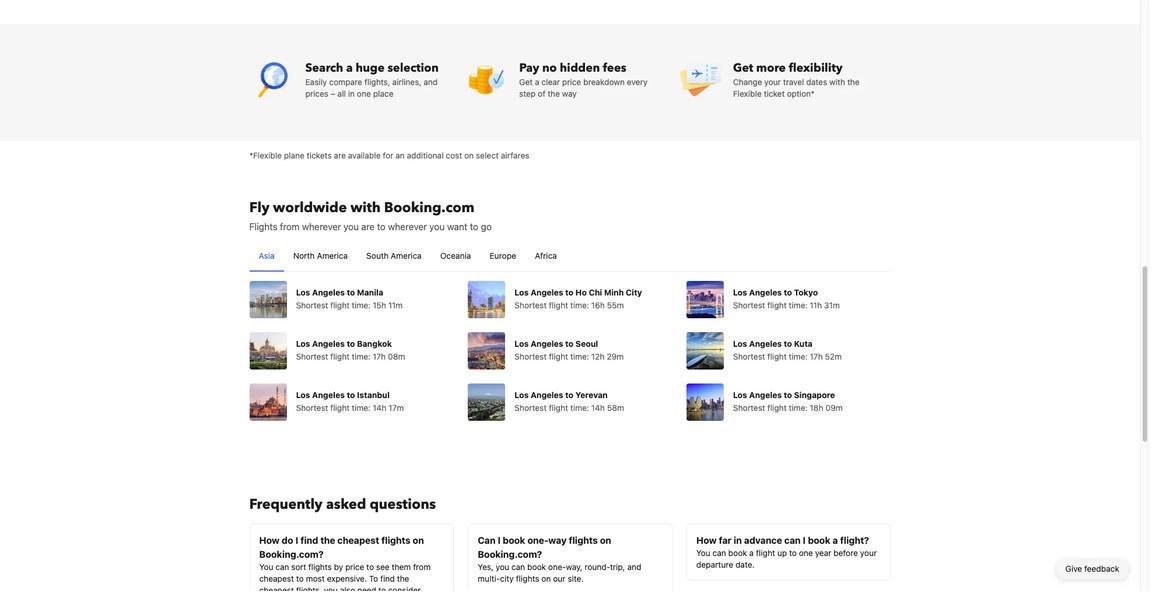 Task type: locate. For each thing, give the bounding box(es) containing it.
available
[[348, 150, 381, 160]]

0 horizontal spatial price
[[345, 562, 364, 572]]

los right "los angeles to manila" image
[[296, 287, 310, 297]]

singapore
[[795, 390, 836, 400]]

1 horizontal spatial america
[[391, 251, 422, 261]]

1 horizontal spatial you
[[697, 548, 711, 558]]

3 i from the left
[[803, 536, 806, 546]]

1 horizontal spatial one
[[799, 548, 813, 558]]

how left "far"
[[697, 536, 717, 546]]

give feedback button
[[1057, 559, 1129, 580]]

flight inside los angeles to tokyo shortest flight time: 11h 31m
[[768, 300, 787, 310]]

way inside "pay no hidden fees get a clear price breakdown every step of the way"
[[562, 88, 577, 98]]

a up before
[[833, 536, 838, 546]]

flights up most
[[309, 562, 332, 572]]

0 horizontal spatial america
[[317, 251, 348, 261]]

are up south
[[361, 221, 375, 232]]

flights up them
[[382, 536, 411, 546]]

shortest right los angeles to singapore image
[[734, 403, 766, 413]]

1 horizontal spatial wherever
[[388, 221, 427, 232]]

clear
[[542, 77, 560, 87]]

0 vertical spatial find
[[301, 536, 318, 546]]

flight left the 58m at bottom right
[[549, 403, 568, 413]]

1 vertical spatial in
[[734, 536, 742, 546]]

dates
[[807, 77, 828, 87]]

0 horizontal spatial flights,
[[296, 586, 322, 592]]

time: inside the los angeles to kuta shortest flight time: 17h 52m
[[789, 352, 808, 362]]

booking.com? inside how do i find the cheapest flights on booking.com? you can sort flights by price to see them from cheapest to most expensive. to find the cheapest flights, you also need to consid
[[259, 550, 324, 560]]

los inside 'los angeles to bangkok shortest flight time: 17h 08m'
[[296, 339, 310, 349]]

angeles for ho
[[531, 287, 564, 297]]

do
[[282, 536, 293, 546]]

shortest for los angeles to istanbul shortest flight time: 14h 17m
[[296, 403, 328, 413]]

los angeles to yerevan shortest flight time: 14h 58m
[[515, 390, 625, 413]]

17h
[[373, 352, 386, 362], [810, 352, 823, 362]]

1 vertical spatial are
[[361, 221, 375, 232]]

los inside los angeles to singapore shortest flight time: 18h 09m
[[734, 390, 748, 400]]

flight left 18h
[[768, 403, 787, 413]]

are right tickets
[[334, 150, 346, 160]]

los for los angeles to singapore shortest flight time: 18h 09m
[[734, 390, 748, 400]]

find
[[301, 536, 318, 546], [381, 574, 395, 584]]

0 horizontal spatial how
[[259, 536, 280, 546]]

los right los angeles to seoul image
[[515, 339, 529, 349]]

one- right can
[[528, 536, 549, 546]]

los angeles to ho chi minh city image
[[468, 281, 506, 318]]

wherever down worldwide
[[302, 221, 341, 232]]

to up to
[[367, 562, 374, 572]]

0 vertical spatial price
[[563, 77, 581, 87]]

1 horizontal spatial your
[[861, 548, 877, 558]]

shortest inside los angeles to singapore shortest flight time: 18h 09m
[[734, 403, 766, 413]]

angeles left tokyo
[[750, 287, 782, 297]]

shortest right los angeles to istanbul image
[[296, 403, 328, 413]]

los for los angeles to yerevan shortest flight time: 14h 58m
[[515, 390, 529, 400]]

angeles inside 'los angeles to bangkok shortest flight time: 17h 08m'
[[312, 339, 345, 349]]

0 vertical spatial you
[[697, 548, 711, 558]]

1 booking.com? from the left
[[259, 550, 324, 560]]

your inside get more flexibility change your travel dates with the flexible ticket option*
[[765, 77, 781, 87]]

flight left 15h
[[331, 300, 350, 310]]

on
[[465, 150, 474, 160], [413, 536, 424, 546], [600, 536, 612, 546], [542, 574, 551, 584]]

wherever down booking.com
[[388, 221, 427, 232]]

shortest right los angeles to kuta image
[[734, 352, 766, 362]]

2 horizontal spatial i
[[803, 536, 806, 546]]

angeles down north america button
[[312, 287, 345, 297]]

time: down seoul at the right
[[571, 352, 589, 362]]

11h
[[810, 300, 822, 310]]

shortest
[[296, 300, 328, 310], [515, 300, 547, 310], [734, 300, 766, 310], [296, 352, 328, 362], [515, 352, 547, 362], [734, 352, 766, 362], [296, 403, 328, 413], [515, 403, 547, 413], [734, 403, 766, 413]]

with right dates
[[830, 77, 846, 87]]

0 vertical spatial get
[[734, 60, 754, 76]]

frequently asked questions
[[250, 495, 436, 514]]

book up year
[[808, 536, 831, 546]]

1 vertical spatial with
[[351, 198, 381, 217]]

frequently
[[250, 495, 323, 514]]

0 horizontal spatial one
[[357, 88, 371, 98]]

you inside how far in advance can i book a flight? you can book a flight up to one year before your departure date.
[[697, 548, 711, 558]]

flight for los angeles to istanbul shortest flight time: 14h 17m
[[331, 403, 350, 413]]

additional
[[407, 150, 444, 160]]

flights, inside the search a huge selection easily compare flights, airlines, and prices – all in one place
[[365, 77, 390, 87]]

angeles left yerevan
[[531, 390, 564, 400]]

south
[[367, 251, 389, 261]]

angeles inside los angeles to seoul shortest flight time: 12h 29m
[[531, 339, 564, 349]]

angeles for bangkok
[[312, 339, 345, 349]]

i right do
[[296, 536, 298, 546]]

los right 'los angeles to yerevan' "image" at the bottom of page
[[515, 390, 529, 400]]

huge
[[356, 60, 385, 76]]

on inside how do i find the cheapest flights on booking.com? you can sort flights by price to see them from cheapest to most expensive. to find the cheapest flights, you also need to consid
[[413, 536, 424, 546]]

you left 'sort'
[[259, 562, 273, 572]]

angeles
[[312, 287, 345, 297], [531, 287, 564, 297], [750, 287, 782, 297], [312, 339, 345, 349], [531, 339, 564, 349], [750, 339, 782, 349], [312, 390, 345, 400], [531, 390, 564, 400], [750, 390, 782, 400]]

place
[[373, 88, 394, 98]]

0 horizontal spatial 14h
[[373, 403, 387, 413]]

0 horizontal spatial in
[[348, 88, 355, 98]]

1 how from the left
[[259, 536, 280, 546]]

flight inside the los angeles to kuta shortest flight time: 17h 52m
[[768, 352, 787, 362]]

the inside "pay no hidden fees get a clear price breakdown every step of the way"
[[548, 88, 560, 98]]

to left yerevan
[[566, 390, 574, 400]]

one-
[[528, 536, 549, 546], [549, 562, 566, 572]]

your inside how far in advance can i book a flight? you can book a flight up to one year before your departure date.
[[861, 548, 877, 558]]

time: inside los angeles to manila shortest flight time: 15h 11m
[[352, 300, 371, 310]]

1 horizontal spatial in
[[734, 536, 742, 546]]

shortest right los angeles to bangkok image
[[296, 352, 328, 362]]

1 17h from the left
[[373, 352, 386, 362]]

0 vertical spatial and
[[424, 77, 438, 87]]

shortest for los angeles to bangkok shortest flight time: 17h 08m
[[296, 352, 328, 362]]

0 vertical spatial one
[[357, 88, 371, 98]]

0 horizontal spatial i
[[296, 536, 298, 546]]

to inside los angeles to singapore shortest flight time: 18h 09m
[[784, 390, 793, 400]]

2 booking.com? from the left
[[478, 550, 542, 560]]

can inside can i book one-way flights on booking.com? yes, you can book one-way, round-trip, and multi-city flights on our site.
[[512, 562, 525, 572]]

to inside los angeles to yerevan shortest flight time: 14h 58m
[[566, 390, 574, 400]]

questions
[[370, 495, 436, 514]]

1 horizontal spatial with
[[830, 77, 846, 87]]

los angeles to tokyo shortest flight time: 11h 31m
[[734, 287, 840, 310]]

los right los angeles to bangkok image
[[296, 339, 310, 349]]

shortest for los angeles to yerevan shortest flight time: 14h 58m
[[515, 403, 547, 413]]

time: left 18h
[[789, 403, 808, 413]]

price down hidden
[[563, 77, 581, 87]]

angeles inside the los angeles to kuta shortest flight time: 17h 52m
[[750, 339, 782, 349]]

shortest inside los angeles to yerevan shortest flight time: 14h 58m
[[515, 403, 547, 413]]

and down selection
[[424, 77, 438, 87]]

17h left 52m on the bottom of the page
[[810, 352, 823, 362]]

1 horizontal spatial from
[[413, 562, 431, 572]]

0 horizontal spatial your
[[765, 77, 781, 87]]

1 vertical spatial flights,
[[296, 586, 322, 592]]

the inside get more flexibility change your travel dates with the flexible ticket option*
[[848, 77, 860, 87]]

0 vertical spatial in
[[348, 88, 355, 98]]

1 vertical spatial find
[[381, 574, 395, 584]]

flight inside los angeles to singapore shortest flight time: 18h 09m
[[768, 403, 787, 413]]

2 14h from the left
[[592, 403, 605, 413]]

you up departure
[[697, 548, 711, 558]]

you inside how do i find the cheapest flights on booking.com? you can sort flights by price to see them from cheapest to most expensive. to find the cheapest flights, you also need to consid
[[259, 562, 273, 572]]

0 horizontal spatial from
[[280, 221, 300, 232]]

1 vertical spatial from
[[413, 562, 431, 572]]

from right them
[[413, 562, 431, 572]]

los angeles to kuta shortest flight time: 17h 52m
[[734, 339, 842, 362]]

i inside can i book one-way flights on booking.com? yes, you can book one-way, round-trip, and multi-city flights on our site.
[[498, 536, 501, 546]]

1 vertical spatial and
[[628, 562, 642, 572]]

manila
[[357, 287, 384, 297]]

flight inside how far in advance can i book a flight? you can book a flight up to one year before your departure date.
[[756, 548, 776, 558]]

them
[[392, 562, 411, 572]]

and inside the search a huge selection easily compare flights, airlines, and prices – all in one place
[[424, 77, 438, 87]]

get inside get more flexibility change your travel dates with the flexible ticket option*
[[734, 60, 754, 76]]

angeles left ho
[[531, 287, 564, 297]]

1 horizontal spatial are
[[361, 221, 375, 232]]

2 how from the left
[[697, 536, 717, 546]]

time: down tokyo
[[789, 300, 808, 310]]

1 vertical spatial one-
[[549, 562, 566, 572]]

can up departure
[[713, 548, 727, 558]]

way
[[562, 88, 577, 98], [549, 536, 567, 546]]

los inside los angeles to yerevan shortest flight time: 14h 58m
[[515, 390, 529, 400]]

time: inside los angeles to singapore shortest flight time: 18h 09m
[[789, 403, 808, 413]]

18h
[[810, 403, 824, 413]]

1 vertical spatial one
[[799, 548, 813, 558]]

1 horizontal spatial booking.com?
[[478, 550, 542, 560]]

your up ticket
[[765, 77, 781, 87]]

time: inside los angeles to istanbul shortest flight time: 14h 17m
[[352, 403, 371, 413]]

angeles inside the los angeles to ho chi minh city shortest flight time: 16h 55m
[[531, 287, 564, 297]]

shortest right "los angeles to manila" image
[[296, 300, 328, 310]]

1 vertical spatial way
[[549, 536, 567, 546]]

shortest right 'los angeles to yerevan' "image" at the bottom of page
[[515, 403, 547, 413]]

sort
[[291, 562, 306, 572]]

0 horizontal spatial booking.com?
[[259, 550, 324, 560]]

1 vertical spatial get
[[520, 77, 533, 87]]

to left ho
[[566, 287, 574, 297]]

the up by
[[321, 536, 335, 546]]

los inside the los angeles to ho chi minh city shortest flight time: 16h 55m
[[515, 287, 529, 297]]

from right flights
[[280, 221, 300, 232]]

before
[[834, 548, 858, 558]]

1 horizontal spatial how
[[697, 536, 717, 546]]

to
[[377, 221, 386, 232], [470, 221, 479, 232], [347, 287, 355, 297], [566, 287, 574, 297], [784, 287, 793, 297], [347, 339, 355, 349], [566, 339, 574, 349], [784, 339, 793, 349], [347, 390, 355, 400], [566, 390, 574, 400], [784, 390, 793, 400], [790, 548, 797, 558], [367, 562, 374, 572], [296, 574, 304, 584], [379, 586, 386, 592]]

shortest right los angeles to ho chi minh city image
[[515, 300, 547, 310]]

a up 'of'
[[535, 77, 540, 87]]

you
[[344, 221, 359, 232], [430, 221, 445, 232], [496, 562, 510, 572], [324, 586, 338, 592]]

america right south
[[391, 251, 422, 261]]

a inside "pay no hidden fees get a clear price breakdown every step of the way"
[[535, 77, 540, 87]]

angeles left singapore
[[750, 390, 782, 400]]

flight inside los angeles to yerevan shortest flight time: 14h 58m
[[549, 403, 568, 413]]

book
[[503, 536, 526, 546], [808, 536, 831, 546], [729, 548, 748, 558], [528, 562, 546, 572]]

to right up
[[790, 548, 797, 558]]

can inside how do i find the cheapest flights on booking.com? you can sort flights by price to see them from cheapest to most expensive. to find the cheapest flights, you also need to consid
[[276, 562, 289, 572]]

flights, down most
[[296, 586, 322, 592]]

to inside los angeles to seoul shortest flight time: 12h 29m
[[566, 339, 574, 349]]

los inside los angeles to istanbul shortest flight time: 14h 17m
[[296, 390, 310, 400]]

flight inside los angeles to istanbul shortest flight time: 14h 17m
[[331, 403, 350, 413]]

every
[[627, 77, 648, 87]]

1 horizontal spatial price
[[563, 77, 581, 87]]

los angeles to kuta image
[[687, 332, 724, 370]]

price up 'expensive.'
[[345, 562, 364, 572]]

angeles inside los angeles to tokyo shortest flight time: 11h 31m
[[750, 287, 782, 297]]

tab list containing asia
[[250, 241, 892, 272]]

los right los angeles to istanbul image
[[296, 390, 310, 400]]

1 i from the left
[[296, 536, 298, 546]]

flights, up place
[[365, 77, 390, 87]]

los inside los angeles to tokyo shortest flight time: 11h 31m
[[734, 287, 748, 297]]

prices
[[306, 88, 329, 98]]

see
[[376, 562, 390, 572]]

departure
[[697, 560, 734, 570]]

14h
[[373, 403, 387, 413], [592, 403, 605, 413]]

angeles inside los angeles to manila shortest flight time: 15h 11m
[[312, 287, 345, 297]]

to inside 'los angeles to bangkok shortest flight time: 17h 08m'
[[347, 339, 355, 349]]

booking.com?
[[259, 550, 324, 560], [478, 550, 542, 560]]

0 vertical spatial with
[[830, 77, 846, 87]]

los angeles to seoul image
[[468, 332, 506, 370]]

how for how do i find the cheapest flights on booking.com?
[[259, 536, 280, 546]]

are inside fly worldwide with booking.com flights from wherever you are to wherever you want to go
[[361, 221, 375, 232]]

0 horizontal spatial wherever
[[302, 221, 341, 232]]

0 horizontal spatial find
[[301, 536, 318, 546]]

14h down istanbul
[[373, 403, 387, 413]]

time: for los angeles to seoul shortest flight time: 12h 29m
[[571, 352, 589, 362]]

tab list
[[250, 241, 892, 272]]

to inside how far in advance can i book a flight? you can book a flight up to one year before your departure date.
[[790, 548, 797, 558]]

one left place
[[357, 88, 371, 98]]

way up way,
[[549, 536, 567, 546]]

1 horizontal spatial 17h
[[810, 352, 823, 362]]

shortest inside los angeles to istanbul shortest flight time: 14h 17m
[[296, 403, 328, 413]]

option*
[[787, 88, 815, 98]]

1 horizontal spatial 14h
[[592, 403, 605, 413]]

los for los angeles to ho chi minh city shortest flight time: 16h 55m
[[515, 287, 529, 297]]

on down questions
[[413, 536, 424, 546]]

how inside how do i find the cheapest flights on booking.com? you can sort flights by price to see them from cheapest to most expensive. to find the cheapest flights, you also need to consid
[[259, 536, 280, 546]]

1 horizontal spatial i
[[498, 536, 501, 546]]

to left seoul at the right
[[566, 339, 574, 349]]

flight left 12h
[[549, 352, 568, 362]]

angeles inside los angeles to yerevan shortest flight time: 14h 58m
[[531, 390, 564, 400]]

shortest inside 'los angeles to bangkok shortest flight time: 17h 08m'
[[296, 352, 328, 362]]

0 horizontal spatial 17h
[[373, 352, 386, 362]]

0 horizontal spatial you
[[259, 562, 273, 572]]

wherever
[[302, 221, 341, 232], [388, 221, 427, 232]]

shortest inside los angeles to tokyo shortest flight time: 11h 31m
[[734, 300, 766, 310]]

all
[[338, 88, 346, 98]]

and right "trip,"
[[628, 562, 642, 572]]

0 vertical spatial way
[[562, 88, 577, 98]]

time: inside los angeles to seoul shortest flight time: 12h 29m
[[571, 352, 589, 362]]

17m
[[389, 403, 404, 413]]

a
[[346, 60, 353, 76], [535, 77, 540, 87], [833, 536, 838, 546], [750, 548, 754, 558]]

how
[[259, 536, 280, 546], [697, 536, 717, 546]]

to right need
[[379, 586, 386, 592]]

can
[[785, 536, 801, 546], [713, 548, 727, 558], [276, 562, 289, 572], [512, 562, 525, 572]]

0 vertical spatial from
[[280, 221, 300, 232]]

los angeles to ho chi minh city shortest flight time: 16h 55m
[[515, 287, 643, 310]]

shortest inside los angeles to seoul shortest flight time: 12h 29m
[[515, 352, 547, 362]]

angeles left seoul at the right
[[531, 339, 564, 349]]

0 horizontal spatial and
[[424, 77, 438, 87]]

time: down kuta
[[789, 352, 808, 362]]

17h inside the los angeles to kuta shortest flight time: 17h 52m
[[810, 352, 823, 362]]

time: inside the los angeles to ho chi minh city shortest flight time: 16h 55m
[[571, 300, 589, 310]]

flight for los angeles to yerevan shortest flight time: 14h 58m
[[549, 403, 568, 413]]

2 i from the left
[[498, 536, 501, 546]]

you for how do i find the cheapest flights on booking.com?
[[259, 562, 273, 572]]

an
[[396, 150, 405, 160]]

14h down yerevan
[[592, 403, 605, 413]]

angeles for kuta
[[750, 339, 782, 349]]

los for los angeles to istanbul shortest flight time: 14h 17m
[[296, 390, 310, 400]]

0 horizontal spatial with
[[351, 198, 381, 217]]

airfares
[[501, 150, 530, 160]]

flight down advance
[[756, 548, 776, 558]]

1 vertical spatial you
[[259, 562, 273, 572]]

for
[[383, 150, 394, 160]]

time: down ho
[[571, 300, 589, 310]]

you inside how do i find the cheapest flights on booking.com? you can sort flights by price to see them from cheapest to most expensive. to find the cheapest flights, you also need to consid
[[324, 586, 338, 592]]

time: inside 'los angeles to bangkok shortest flight time: 17h 08m'
[[352, 352, 371, 362]]

11m
[[389, 300, 403, 310]]

site.
[[568, 574, 584, 584]]

angeles inside los angeles to istanbul shortest flight time: 14h 17m
[[312, 390, 345, 400]]

find down the see
[[381, 574, 395, 584]]

you up "city"
[[496, 562, 510, 572]]

way,
[[566, 562, 583, 572]]

angeles for yerevan
[[531, 390, 564, 400]]

1 14h from the left
[[373, 403, 387, 413]]

time: inside los angeles to tokyo shortest flight time: 11h 31m
[[789, 300, 808, 310]]

time: down istanbul
[[352, 403, 371, 413]]

book right can
[[503, 536, 526, 546]]

los for los angeles to seoul shortest flight time: 12h 29m
[[515, 339, 529, 349]]

17h down bangkok
[[373, 352, 386, 362]]

flight inside 'los angeles to bangkok shortest flight time: 17h 08m'
[[331, 352, 350, 362]]

1 horizontal spatial flights,
[[365, 77, 390, 87]]

compare
[[329, 77, 362, 87]]

flight inside los angeles to manila shortest flight time: 15h 11m
[[331, 300, 350, 310]]

flights
[[250, 221, 278, 232]]

14h for 17m
[[373, 403, 387, 413]]

angeles left istanbul
[[312, 390, 345, 400]]

los right los angeles to kuta image
[[734, 339, 748, 349]]

i inside how far in advance can i book a flight? you can book a flight up to one year before your departure date.
[[803, 536, 806, 546]]

i
[[296, 536, 298, 546], [498, 536, 501, 546], [803, 536, 806, 546]]

2 17h from the left
[[810, 352, 823, 362]]

to left istanbul
[[347, 390, 355, 400]]

1 america from the left
[[317, 251, 348, 261]]

can left 'sort'
[[276, 562, 289, 572]]

booking.com? up "city"
[[478, 550, 542, 560]]

los for los angeles to tokyo shortest flight time: 11h 31m
[[734, 287, 748, 297]]

to inside the los angeles to ho chi minh city shortest flight time: 16h 55m
[[566, 287, 574, 297]]

flight left "16h" on the right bottom of the page
[[549, 300, 568, 310]]

city
[[626, 287, 643, 297]]

16h
[[592, 300, 605, 310]]

1 horizontal spatial get
[[734, 60, 754, 76]]

how left do
[[259, 536, 280, 546]]

time: down manila
[[352, 300, 371, 310]]

america for north america
[[317, 251, 348, 261]]

14h inside los angeles to yerevan shortest flight time: 14h 58m
[[592, 403, 605, 413]]

how inside how far in advance can i book a flight? you can book a flight up to one year before your departure date.
[[697, 536, 717, 546]]

time: inside los angeles to yerevan shortest flight time: 14h 58m
[[571, 403, 589, 413]]

0 vertical spatial flights,
[[365, 77, 390, 87]]

flight for los angeles to singapore shortest flight time: 18h 09m
[[768, 403, 787, 413]]

0 horizontal spatial get
[[520, 77, 533, 87]]

flight up los angeles to istanbul shortest flight time: 14h 17m
[[331, 352, 350, 362]]

flight inside los angeles to seoul shortest flight time: 12h 29m
[[549, 352, 568, 362]]

shortest inside los angeles to manila shortest flight time: 15h 11m
[[296, 300, 328, 310]]

one left year
[[799, 548, 813, 558]]

1 horizontal spatial and
[[628, 562, 642, 572]]

0 vertical spatial are
[[334, 150, 346, 160]]

los inside los angeles to manila shortest flight time: 15h 11m
[[296, 287, 310, 297]]

angeles inside los angeles to singapore shortest flight time: 18h 09m
[[750, 390, 782, 400]]

city
[[500, 574, 514, 584]]

shortest inside the los angeles to kuta shortest flight time: 17h 52m
[[734, 352, 766, 362]]

you inside can i book one-way flights on booking.com? yes, you can book one-way, round-trip, and multi-city flights on our site.
[[496, 562, 510, 572]]

to left bangkok
[[347, 339, 355, 349]]

time: for los angeles to singapore shortest flight time: 18h 09m
[[789, 403, 808, 413]]

los right los angeles to tokyo image
[[734, 287, 748, 297]]

price inside "pay no hidden fees get a clear price breakdown every step of the way"
[[563, 77, 581, 87]]

are
[[334, 150, 346, 160], [361, 221, 375, 232]]

angeles for tokyo
[[750, 287, 782, 297]]

the down clear
[[548, 88, 560, 98]]

los inside the los angeles to kuta shortest flight time: 17h 52m
[[734, 339, 748, 349]]

price
[[563, 77, 581, 87], [345, 562, 364, 572]]

flight left 11h
[[768, 300, 787, 310]]

1 vertical spatial your
[[861, 548, 877, 558]]

selection
[[388, 60, 439, 76]]

1 vertical spatial price
[[345, 562, 364, 572]]

los inside los angeles to seoul shortest flight time: 12h 29m
[[515, 339, 529, 349]]

0 vertical spatial your
[[765, 77, 781, 87]]

change
[[734, 77, 763, 87]]

17h inside 'los angeles to bangkok shortest flight time: 17h 08m'
[[373, 352, 386, 362]]

booking.com? up 'sort'
[[259, 550, 324, 560]]

14h inside los angeles to istanbul shortest flight time: 14h 17m
[[373, 403, 387, 413]]

to left kuta
[[784, 339, 793, 349]]

up
[[778, 548, 787, 558]]

of
[[538, 88, 546, 98]]

you left also
[[324, 586, 338, 592]]

2 america from the left
[[391, 251, 422, 261]]

time: down yerevan
[[571, 403, 589, 413]]



Task type: describe. For each thing, give the bounding box(es) containing it.
booking.com
[[384, 198, 475, 217]]

far
[[719, 536, 732, 546]]

europe
[[490, 251, 517, 261]]

on right 'cost'
[[465, 150, 474, 160]]

pay
[[520, 60, 540, 76]]

how far in advance can i book a flight? you can book a flight up to one year before your departure date.
[[697, 536, 877, 570]]

booking.com? inside can i book one-way flights on booking.com? yes, you can book one-way, round-trip, and multi-city flights on our site.
[[478, 550, 542, 560]]

14h for 58m
[[592, 403, 605, 413]]

can up up
[[785, 536, 801, 546]]

one inside the search a huge selection easily compare flights, airlines, and prices – all in one place
[[357, 88, 371, 98]]

year
[[816, 548, 832, 558]]

12h
[[592, 352, 605, 362]]

time: for los angeles to kuta shortest flight time: 17h 52m
[[789, 352, 808, 362]]

south america button
[[357, 241, 431, 271]]

trip,
[[611, 562, 626, 572]]

i inside how do i find the cheapest flights on booking.com? you can sort flights by price to see them from cheapest to most expensive. to find the cheapest flights, you also need to consid
[[296, 536, 298, 546]]

flights up way,
[[569, 536, 598, 546]]

asia
[[259, 251, 275, 261]]

shortest for los angeles to seoul shortest flight time: 12h 29m
[[515, 352, 547, 362]]

17h for 52m
[[810, 352, 823, 362]]

step
[[520, 88, 536, 98]]

0 horizontal spatial are
[[334, 150, 346, 160]]

most
[[306, 574, 325, 584]]

52m
[[826, 352, 842, 362]]

los angeles to manila shortest flight time: 15h 11m
[[296, 287, 403, 310]]

time: for los angeles to istanbul shortest flight time: 14h 17m
[[352, 403, 371, 413]]

08m
[[388, 352, 405, 362]]

angeles for seoul
[[531, 339, 564, 349]]

expensive.
[[327, 574, 367, 584]]

shortest for los angeles to tokyo shortest flight time: 11h 31m
[[734, 300, 766, 310]]

2 vertical spatial cheapest
[[259, 586, 294, 592]]

breakdown
[[584, 77, 625, 87]]

shortest for los angeles to manila shortest flight time: 15h 11m
[[296, 300, 328, 310]]

give feedback
[[1066, 564, 1120, 574]]

to inside the los angeles to kuta shortest flight time: 17h 52m
[[784, 339, 793, 349]]

on left our
[[542, 574, 551, 584]]

flight?
[[841, 536, 870, 546]]

time: for los angeles to yerevan shortest flight time: 14h 58m
[[571, 403, 589, 413]]

flexibility
[[789, 60, 843, 76]]

flights, inside how do i find the cheapest flights on booking.com? you can sort flights by price to see them from cheapest to most expensive. to find the cheapest flights, you also need to consid
[[296, 586, 322, 592]]

also
[[340, 586, 355, 592]]

time: for los angeles to bangkok shortest flight time: 17h 08m
[[352, 352, 371, 362]]

*flexible
[[250, 150, 282, 160]]

search a huge selection easily compare flights, airlines, and prices – all in one place
[[306, 60, 439, 98]]

get inside "pay no hidden fees get a clear price breakdown every step of the way"
[[520, 77, 533, 87]]

hidden
[[560, 60, 600, 76]]

*flexible plane tickets are available for an additional cost on select airfares
[[250, 150, 530, 160]]

flight for los angeles to bangkok shortest flight time: 17h 08m
[[331, 352, 350, 362]]

time: for los angeles to tokyo shortest flight time: 11h 31m
[[789, 300, 808, 310]]

from inside how do i find the cheapest flights on booking.com? you can sort flights by price to see them from cheapest to most expensive. to find the cheapest flights, you also need to consid
[[413, 562, 431, 572]]

and inside can i book one-way flights on booking.com? yes, you can book one-way, round-trip, and multi-city flights on our site.
[[628, 562, 642, 572]]

fly worldwide with booking.com flights from wherever you are to wherever you want to go
[[250, 198, 492, 232]]

2 wherever from the left
[[388, 221, 427, 232]]

los for los angeles to bangkok shortest flight time: 17h 08m
[[296, 339, 310, 349]]

–
[[331, 88, 336, 98]]

kuta
[[795, 339, 813, 349]]

on up "round-"
[[600, 536, 612, 546]]

angeles for istanbul
[[312, 390, 345, 400]]

by
[[334, 562, 343, 572]]

to left the go
[[470, 221, 479, 232]]

you up the "north america"
[[344, 221, 359, 232]]

los angeles to istanbul image
[[250, 384, 287, 421]]

to down 'sort'
[[296, 574, 304, 584]]

oceania button
[[431, 241, 481, 271]]

one inside how far in advance can i book a flight? you can book a flight up to one year before your departure date.
[[799, 548, 813, 558]]

how do i find the cheapest flights on booking.com? you can sort flights by price to see them from cheapest to most expensive. to find the cheapest flights, you also need to consid
[[259, 536, 431, 592]]

the down them
[[397, 574, 409, 584]]

more
[[757, 60, 786, 76]]

go
[[481, 221, 492, 232]]

asia button
[[250, 241, 284, 271]]

los angeles to bangkok image
[[250, 332, 287, 370]]

minh
[[605, 287, 624, 297]]

need
[[358, 586, 376, 592]]

los angeles to seoul shortest flight time: 12h 29m
[[515, 339, 624, 362]]

to up south
[[377, 221, 386, 232]]

book up date.
[[729, 548, 748, 558]]

ho
[[576, 287, 587, 297]]

los for los angeles to kuta shortest flight time: 17h 52m
[[734, 339, 748, 349]]

1 horizontal spatial find
[[381, 574, 395, 584]]

to inside los angeles to tokyo shortest flight time: 11h 31m
[[784, 287, 793, 297]]

los angeles to manila image
[[250, 281, 287, 318]]

to inside los angeles to manila shortest flight time: 15h 11m
[[347, 287, 355, 297]]

tokyo
[[795, 287, 818, 297]]

can for booking.com?
[[512, 562, 525, 572]]

price inside how do i find the cheapest flights on booking.com? you can sort flights by price to see them from cheapest to most expensive. to find the cheapest flights, you also need to consid
[[345, 562, 364, 572]]

to
[[369, 574, 378, 584]]

istanbul
[[357, 390, 390, 400]]

flight for los angeles to seoul shortest flight time: 12h 29m
[[549, 352, 568, 362]]

flight for los angeles to kuta shortest flight time: 17h 52m
[[768, 352, 787, 362]]

book left way,
[[528, 562, 546, 572]]

bangkok
[[357, 339, 392, 349]]

0 vertical spatial one-
[[528, 536, 549, 546]]

los angeles to tokyo image
[[687, 281, 724, 318]]

worldwide
[[273, 198, 347, 217]]

africa button
[[526, 241, 567, 271]]

los angeles to istanbul shortest flight time: 14h 17m
[[296, 390, 404, 413]]

los angeles to singapore shortest flight time: 18h 09m
[[734, 390, 843, 413]]

flight for los angeles to tokyo shortest flight time: 11h 31m
[[768, 300, 787, 310]]

want
[[447, 221, 468, 232]]

31m
[[825, 300, 840, 310]]

los angeles to singapore image
[[687, 384, 724, 421]]

search
[[306, 60, 343, 76]]

1 vertical spatial cheapest
[[259, 574, 294, 584]]

shortest for los angeles to kuta shortest flight time: 17h 52m
[[734, 352, 766, 362]]

angeles for manila
[[312, 287, 345, 297]]

get more flexibility change your travel dates with the flexible ticket option*
[[734, 60, 860, 98]]

flights right "city"
[[516, 574, 540, 584]]

with inside get more flexibility change your travel dates with the flexible ticket option*
[[830, 77, 846, 87]]

you for how far in advance can i book a flight?
[[697, 548, 711, 558]]

to inside los angeles to istanbul shortest flight time: 14h 17m
[[347, 390, 355, 400]]

chi
[[589, 287, 602, 297]]

ticket
[[764, 88, 785, 98]]

a up date.
[[750, 548, 754, 558]]

africa
[[535, 251, 557, 261]]

15h
[[373, 300, 386, 310]]

with inside fly worldwide with booking.com flights from wherever you are to wherever you want to go
[[351, 198, 381, 217]]

17h for 08m
[[373, 352, 386, 362]]

easily
[[306, 77, 327, 87]]

fly
[[250, 198, 270, 217]]

09m
[[826, 403, 843, 413]]

give
[[1066, 564, 1083, 574]]

travel
[[784, 77, 805, 87]]

shortest inside the los angeles to ho chi minh city shortest flight time: 16h 55m
[[515, 300, 547, 310]]

yerevan
[[576, 390, 608, 400]]

shortest for los angeles to singapore shortest flight time: 18h 09m
[[734, 403, 766, 413]]

tickets
[[307, 150, 332, 160]]

multi-
[[478, 574, 500, 584]]

round-
[[585, 562, 611, 572]]

a inside the search a huge selection easily compare flights, airlines, and prices – all in one place
[[346, 60, 353, 76]]

from inside fly worldwide with booking.com flights from wherever you are to wherever you want to go
[[280, 221, 300, 232]]

can for on
[[276, 562, 289, 572]]

plane
[[284, 150, 305, 160]]

you left want
[[430, 221, 445, 232]]

date.
[[736, 560, 755, 570]]

how for how far in advance can i book a flight?
[[697, 536, 717, 546]]

angeles for singapore
[[750, 390, 782, 400]]

flight for los angeles to manila shortest flight time: 15h 11m
[[331, 300, 350, 310]]

can for a
[[713, 548, 727, 558]]

1 wherever from the left
[[302, 221, 341, 232]]

0 vertical spatial cheapest
[[338, 536, 379, 546]]

fees
[[603, 60, 627, 76]]

advance
[[745, 536, 783, 546]]

flight inside the los angeles to ho chi minh city shortest flight time: 16h 55m
[[549, 300, 568, 310]]

our
[[553, 574, 566, 584]]

in inside the search a huge selection easily compare flights, airlines, and prices – all in one place
[[348, 88, 355, 98]]

los for los angeles to manila shortest flight time: 15h 11m
[[296, 287, 310, 297]]

north
[[293, 251, 315, 261]]

feedback
[[1085, 564, 1120, 574]]

in inside how far in advance can i book a flight? you can book a flight up to one year before your departure date.
[[734, 536, 742, 546]]

north america
[[293, 251, 348, 261]]

america for south america
[[391, 251, 422, 261]]

seoul
[[576, 339, 598, 349]]

yes,
[[478, 562, 494, 572]]

los angeles to yerevan image
[[468, 384, 506, 421]]

no
[[543, 60, 557, 76]]

time: for los angeles to manila shortest flight time: 15h 11m
[[352, 300, 371, 310]]

way inside can i book one-way flights on booking.com? yes, you can book one-way, round-trip, and multi-city flights on our site.
[[549, 536, 567, 546]]



Task type: vqa. For each thing, say whether or not it's contained in the screenshot.
How do I find the cheapest flights on Booking.com?'s How
yes



